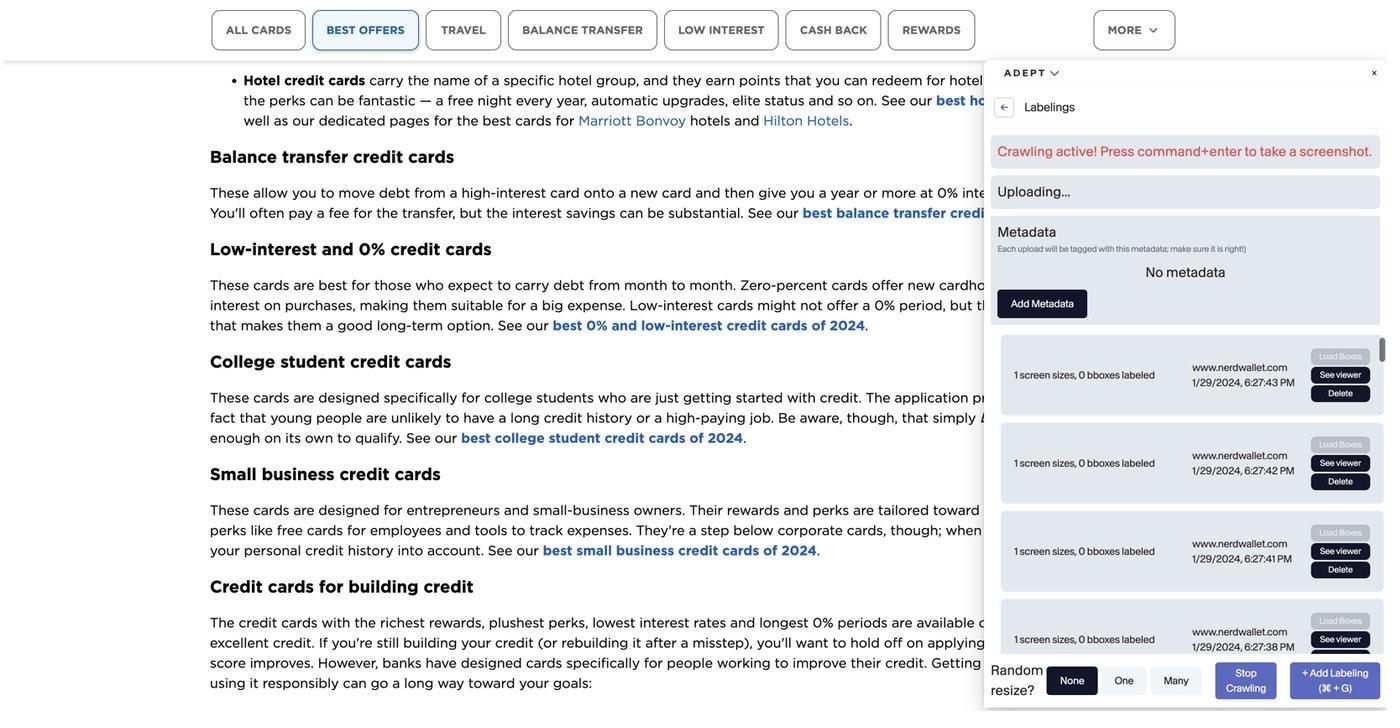 Task type: vqa. For each thing, say whether or not it's contained in the screenshot.
Situation
no



Task type: locate. For each thing, give the bounding box(es) containing it.
business inside these cards are designed for entrepreneurs and small-business owners. their rewards and perks are tailored toward businesses, and they offer perks like free cards for employees and tools to track expenses. they're a step below corporate cards, though; when you apply, the issuer takes your personal credit history into account. see our
[[573, 399, 630, 416]]

1 vertical spatial history
[[348, 440, 394, 456]]

0 horizontal spatial in
[[754, 606, 766, 622]]

1 horizontal spatial long
[[511, 307, 540, 323]]

0 vertical spatial history
[[587, 307, 632, 323]]

in down sometimes
[[944, 673, 956, 689]]

1 vertical spatial building
[[403, 532, 457, 548]]

you down businesses,
[[986, 419, 1011, 436]]

pay
[[1035, 82, 1059, 98], [289, 102, 313, 118]]

our
[[292, 9, 315, 26], [777, 102, 799, 118], [527, 214, 549, 231], [435, 327, 457, 343], [517, 440, 539, 456], [387, 626, 409, 642], [912, 693, 935, 710]]

card right close
[[910, 673, 940, 689]]

to inside these cards are designed for entrepreneurs and small-business owners. their rewards and perks are tailored toward businesses, and they offer perks like free cards for employees and tools to track expenses. they're a step below corporate cards, though; when you apply, the issuer takes your personal credit history into account. see our
[[512, 419, 526, 436]]

0 vertical spatial is
[[1141, 307, 1151, 323]]

0 horizontal spatial good
[[338, 214, 373, 231]]

best for best balance transfer credit cards of 2024
[[803, 102, 833, 118]]

2 horizontal spatial people
[[667, 552, 713, 568]]

rewards link
[[888, 10, 975, 50]]

you inside these cards are designed for entrepreneurs and small-business owners. their rewards and perks are tailored toward businesses, and they offer perks like free cards for employees and tools to track expenses. they're a step below corporate cards, though; when you apply, the issuer takes your personal credit history into account. see our
[[986, 419, 1011, 436]]

cards up improves.
[[281, 512, 318, 528]]

to inside are intended for those with credit scores roughly in the range of 630-689, sometimes also referred to as "average" credit. see our
[[1085, 606, 1099, 622]]

have inside these cards are designed specifically for college students who are just getting started with credit. the application process takes into account the fact that young people are unlikely to have a long credit history or a high-paying job. be aware, though, that simply
[[464, 307, 495, 323]]

percent
[[777, 174, 828, 190]]

1 vertical spatial credit
[[244, 606, 286, 622]]

balance for balance transfer credit cards
[[210, 44, 277, 64]]

best for best credit cards for fair credit of 2024 .
[[413, 626, 443, 642]]

2 these from the top
[[210, 174, 249, 190]]

0 horizontal spatial high-
[[462, 82, 496, 98]]

that left makes on the left of page
[[210, 214, 237, 231]]

have left the low
[[1010, 194, 1042, 211]]

low- down you'll
[[210, 136, 252, 156]]

and left low-
[[612, 214, 637, 231]]

credit.
[[820, 287, 862, 303], [273, 532, 315, 548], [886, 552, 928, 568], [312, 626, 354, 642]]

1 horizontal spatial takes
[[1126, 419, 1161, 436]]

plushest
[[489, 512, 545, 528]]

0 horizontal spatial specifically
[[384, 287, 458, 303]]

0 vertical spatial business
[[262, 361, 335, 382]]

business
[[262, 361, 335, 382], [573, 399, 630, 416], [616, 440, 675, 456]]

with up be
[[787, 287, 816, 303]]

cash
[[800, 23, 832, 36]]

that down cash
[[464, 693, 491, 710]]

1 vertical spatial as
[[274, 9, 288, 26]]

and up tools
[[504, 399, 529, 416]]

the right the pages
[[457, 9, 479, 26]]

more
[[1108, 24, 1142, 37]]

rebuilding
[[562, 532, 629, 548]]

are up the off
[[892, 512, 913, 528]]

0 vertical spatial year
[[831, 82, 860, 98]]

you'll
[[210, 102, 245, 118]]

balance transfer link
[[508, 10, 658, 50]]

2 horizontal spatial offer
[[1125, 399, 1157, 416]]

1 vertical spatial college
[[1034, 307, 1082, 323]]

those right the only
[[1030, 512, 1067, 528]]

from inside these allow you to move debt from a high-interest card onto a new card and then give you a year or more at 0% interest to pay that debt off. you'll often pay a fee for the transfer, but the interest savings can be substantial. see our
[[414, 82, 446, 98]]

2 horizontal spatial as
[[1152, 0, 1166, 6]]

toward right way
[[469, 572, 515, 589]]

only
[[979, 512, 1008, 528]]

2 vertical spatial business
[[616, 440, 675, 456]]

not inside the these cards are best for those who expect to carry debt from month to month. zero-percent cards offer new cardholders a year or more of 0% interest on purchases, making them suitable for a big expense. low-interest cards might not offer a 0% period, but they have a low ongoing rate that makes them a good long-term option. see our
[[801, 194, 823, 211]]

more left at
[[882, 82, 916, 98]]

1 vertical spatial those
[[1030, 512, 1067, 528]]

your inside these cards are designed for entrepreneurs and small-business owners. their rewards and perks are tailored toward businesses, and they offer perks like free cards for employees and tools to track expenses. they're a step below corporate cards, though; when you apply, the issuer takes your personal credit history into account. see our
[[210, 440, 240, 456]]

see inside the these cards are best for those who expect to carry debt from month to month. zero-percent cards offer new cardholders a year or more of 0% interest on purchases, making them suitable for a big expense. low-interest cards might not offer a 0% period, but they have a low ongoing rate that makes them a good long-term option. see our
[[498, 214, 523, 231]]

if
[[727, 673, 736, 689]]

low-interest and 0% credit cards
[[210, 136, 492, 156]]

1 vertical spatial from
[[589, 174, 620, 190]]

small
[[210, 361, 257, 382]]

year up balance
[[831, 82, 860, 98]]

630.
[[749, 653, 779, 669]]

paying
[[701, 307, 746, 323]]

new up period,
[[908, 174, 936, 190]]

.
[[850, 9, 853, 26], [865, 214, 869, 231], [743, 327, 747, 343], [680, 626, 683, 642]]

cards down personal
[[268, 474, 314, 494]]

the
[[866, 287, 891, 303], [210, 512, 235, 528], [783, 653, 808, 669]]

these up you'll
[[210, 82, 249, 98]]

the inside as well as our dedicated pages for the best cards for
[[457, 9, 479, 26]]

1 vertical spatial student
[[1086, 307, 1137, 323]]

cards inside the best credit cards for bad credit of
[[1016, 693, 1053, 710]]

though;
[[891, 419, 942, 436]]

1 horizontal spatial low-
[[630, 194, 663, 211]]

0 vertical spatial but
[[460, 102, 482, 118]]

cards up like
[[253, 399, 290, 416]]

and
[[735, 9, 760, 26], [696, 82, 721, 98], [322, 136, 354, 156], [612, 214, 637, 231], [504, 399, 529, 416], [784, 399, 809, 416], [1063, 399, 1088, 416], [446, 419, 471, 436], [731, 512, 756, 528], [1113, 552, 1138, 568]]

you right 'give'
[[791, 82, 815, 98]]

the left range
[[770, 606, 792, 622]]

student for its
[[1086, 307, 1137, 323]]

1 horizontal spatial in
[[944, 673, 956, 689]]

improve
[[793, 552, 847, 568]]

2 vertical spatial they
[[681, 693, 710, 710]]

0 vertical spatial high-
[[462, 82, 496, 98]]

1 vertical spatial fair
[[555, 626, 578, 642]]

see inside these cards are designed for entrepreneurs and small-business owners. their rewards and perks are tailored toward businesses, and they offer perks like free cards for employees and tools to track expenses. they're a step below corporate cards, though; when you apply, the issuer takes your personal credit history into account. see our
[[488, 440, 513, 456]]

you right if
[[740, 673, 764, 689]]

best
[[483, 9, 512, 26], [803, 102, 833, 118], [319, 174, 347, 190], [553, 214, 583, 231], [461, 327, 491, 343], [543, 440, 573, 456], [413, 626, 443, 642], [812, 653, 840, 669], [939, 693, 968, 710]]

these inside these cards are designed for entrepreneurs and small-business owners. their rewards and perks are tailored toward businesses, and they offer perks like free cards for employees and tools to track expenses. they're a step below corporate cards, though; when you apply, the issuer takes your personal credit history into account. see our
[[210, 399, 249, 416]]

2 vertical spatial designed
[[461, 552, 522, 568]]

low- down month
[[630, 194, 663, 211]]

toward inside the credit cards with the richest rewards, plushest perks, lowest interest rates and longest 0% periods are available only to those with good to excellent credit. if you're still building your credit (or rebuilding it after a misstep), you'll want to hold off on applying for these cards until your score improves. however, banks have designed cards specifically for people working to improve their credit. getting one of these cards and using it responsibly can go a long way toward your goals:
[[469, 572, 515, 589]]

0 vertical spatial those
[[374, 174, 411, 190]]

on inside the credit cards with the richest rewards, plushest perks, lowest interest rates and longest 0% periods are available only to those with good to excellent credit. if you're still building your credit (or rebuilding it after a misstep), you'll want to hold off on applying for these cards until your score improves. however, banks have designed cards specifically for people working to improve their credit. getting one of these cards and using it responsibly can go a long way toward your goals:
[[907, 532, 924, 548]]

our down 'give'
[[777, 102, 799, 118]]

2024 for best small business credit cards of 2024
[[782, 440, 817, 456]]

0 horizontal spatial is
[[602, 673, 612, 689]]

long-
[[377, 214, 412, 231]]

college
[[210, 249, 275, 269]]

credit inside these cards are designed for entrepreneurs and small-business owners. their rewards and perks are tailored toward businesses, and they offer perks like free cards for employees and tools to track expenses. they're a step below corporate cards, though; when you apply, the issuer takes your personal credit history into account. see our
[[305, 440, 344, 456]]

credit up "average"
[[244, 606, 286, 622]]

debt inside the these cards are best for those who expect to carry debt from month to month. zero-percent cards offer new cardholders a year or more of 0% interest on purchases, making them suitable for a big expense. low-interest cards might not offer a 0% period, but they have a low ongoing rate that makes them a good long-term option. see our
[[554, 174, 585, 190]]

making
[[360, 194, 409, 211]]

1 vertical spatial on
[[264, 327, 281, 343]]

cards down "average"
[[290, 653, 327, 669]]

the inside are intended for those with credit scores roughly in the range of 630-689, sometimes also referred to as "average" credit. see our
[[770, 606, 792, 622]]

our inside as well as our dedicated pages for the best cards for
[[292, 9, 315, 26]]

available
[[917, 512, 975, 528]]

low interest link
[[664, 10, 779, 50]]

interest left onto
[[496, 82, 546, 98]]

interest down often
[[252, 136, 317, 156]]

1 vertical spatial new
[[908, 174, 936, 190]]

credit for credit cards for fair credit
[[244, 606, 286, 622]]

are inside the credit cards with the richest rewards, plushest perks, lowest interest rates and longest 0% periods are available only to those with good to excellent credit. if you're still building your credit (or rebuilding it after a misstep), you'll want to hold off on applying for these cards until your score improves. however, banks have designed cards specifically for people working to improve their credit. getting one of these cards and using it responsibly can go a long way toward your goals:
[[892, 512, 913, 528]]

not inside the a college student is not enough on its own to qualify. see our
[[1155, 307, 1178, 323]]

they down cardholders on the top of the page
[[977, 194, 1006, 211]]

long inside the credit cards with the richest rewards, plushest perks, lowest interest rates and longest 0% periods are available only to those with good to excellent credit. if you're still building your credit (or rebuilding it after a misstep), you'll want to hold off on applying for these cards until your score improves. however, banks have designed cards specifically for people working to improve their credit. getting one of these cards and using it responsibly can go a long way toward your goals:
[[404, 572, 434, 589]]

0% up rate
[[1142, 174, 1162, 190]]

from up expense.
[[589, 174, 620, 190]]

upgrade
[[768, 673, 824, 689]]

new up be
[[631, 82, 658, 98]]

0 horizontal spatial pay
[[289, 102, 313, 118]]

cards down these cards are designed specifically for college students who are just getting started with credit. the application process takes into account the fact that young people are unlikely to have a long credit history or a high-paying job. be aware, though, that simply
[[649, 327, 686, 343]]

specifically down rebuilding
[[566, 552, 640, 568]]

0 horizontal spatial debt
[[379, 82, 410, 98]]

with inside are intended for those with credit scores roughly in the range of 630-689, sometimes also referred to as "average" credit. see our
[[577, 606, 606, 622]]

long down students
[[511, 307, 540, 323]]

fees.
[[849, 693, 880, 710]]

a inside these cards are designed for entrepreneurs and small-business owners. their rewards and perks are tailored toward businesses, and they offer perks like free cards for employees and tools to track expenses. they're a step below corporate cards, though; when you apply, the issuer takes your personal credit history into account. see our
[[689, 419, 697, 436]]

1 vertical spatial low-
[[630, 194, 663, 211]]

1 these from the top
[[210, 82, 249, 98]]

toward up 'when'
[[933, 399, 980, 416]]

0 vertical spatial good
[[338, 214, 373, 231]]

transfer down at
[[894, 102, 947, 118]]

high- down travel link
[[462, 82, 496, 98]]

intended for those
[[450, 606, 509, 622]]

can
[[620, 102, 644, 118], [343, 572, 367, 589]]

1 horizontal spatial have
[[464, 307, 495, 323]]

our inside the a college student is not enough on its own to qualify. see our
[[435, 327, 457, 343]]

entrepreneurs
[[407, 399, 500, 416]]

the up you're
[[355, 512, 376, 528]]

0 horizontal spatial fair
[[354, 606, 377, 622]]

1 vertical spatial people
[[667, 552, 713, 568]]

2 horizontal spatial they
[[1092, 399, 1121, 416]]

is
[[1141, 307, 1151, 323], [602, 673, 612, 689]]

account.
[[427, 440, 484, 456]]

until
[[1093, 532, 1122, 548]]

bad inside the best credit cards for bad credit of
[[1081, 693, 1107, 710]]

hilton
[[764, 9, 803, 26]]

0 vertical spatial who
[[415, 174, 444, 190]]

it right using
[[250, 572, 259, 589]]

is up "deposit,"
[[602, 673, 612, 689]]

interest up makes on the left of page
[[210, 194, 260, 211]]

who up term
[[415, 174, 444, 190]]

they left the tend
[[681, 693, 710, 710]]

0 horizontal spatial perks
[[210, 419, 247, 436]]

lowest
[[593, 512, 636, 528]]

0% inside the credit cards with the richest rewards, plushest perks, lowest interest rates and longest 0% periods are available only to those with good to excellent credit. if you're still building your credit (or rebuilding it after a misstep), you'll want to hold off on applying for these cards until your score improves. however, banks have designed cards specifically for people working to improve their credit. getting one of these cards and using it responsibly can go a long way toward your goals:
[[813, 512, 834, 528]]

1 horizontal spatial good
[[960, 673, 995, 689]]

or up high
[[828, 673, 842, 689]]

1 horizontal spatial who
[[598, 287, 627, 303]]

1 horizontal spatial is
[[1141, 307, 1151, 323]]

1 vertical spatial toward
[[469, 572, 515, 589]]

fair down "go"
[[354, 606, 377, 622]]

credit inside are intended for those with credit scores roughly in the range of 630-689, sometimes also referred to as "average" credit. see our
[[610, 606, 649, 622]]

your
[[210, 440, 240, 456], [461, 532, 491, 548], [1126, 532, 1156, 548], [519, 572, 549, 589]]

intended down way
[[450, 606, 509, 622]]

1 horizontal spatial more
[[1085, 174, 1120, 190]]

these inside the these cards are best for those who expect to carry debt from month to month. zero-percent cards offer new cardholders a year or more of 0% interest on purchases, making them suitable for a big expense. low-interest cards might not offer a 0% period, but they have a low ongoing rate that makes them a good long-term option. see our
[[210, 174, 249, 190]]

1 vertical spatial designed
[[319, 399, 380, 416]]

1 horizontal spatial new
[[908, 174, 936, 190]]

interest
[[496, 82, 546, 98], [963, 82, 1013, 98], [512, 102, 562, 118], [252, 136, 317, 156], [210, 194, 260, 211], [663, 194, 713, 211], [671, 214, 723, 231], [640, 512, 690, 528]]

good
[[338, 214, 373, 231], [1103, 512, 1139, 528], [960, 673, 995, 689]]

and up substantial.
[[696, 82, 721, 98]]

issuer
[[1084, 419, 1122, 436]]

from inside the these cards are best for those who expect to carry debt from month to month. zero-percent cards offer new cardholders a year or more of 0% interest on purchases, making them suitable for a big expense. low-interest cards might not offer a 0% period, but they have a low ongoing rate that makes them a good long-term option. see our
[[589, 174, 620, 190]]

cards up the entrepreneurs
[[395, 361, 441, 382]]

these up fact
[[210, 287, 249, 303]]

year up the low
[[1034, 174, 1063, 190]]

college down students
[[495, 327, 545, 343]]

simply
[[933, 307, 976, 323]]

card
[[550, 82, 580, 98], [662, 82, 692, 98], [910, 673, 940, 689]]

1 vertical spatial but
[[950, 194, 973, 211]]

1 vertical spatial offer
[[827, 194, 859, 211]]

cards up makes on the left of page
[[253, 174, 290, 190]]

these right applying
[[1013, 532, 1049, 548]]

rewards
[[903, 23, 961, 36]]

designed inside these cards are designed for entrepreneurs and small-business owners. their rewards and perks are tailored toward businesses, and they offer perks like free cards for employees and tools to track expenses. they're a step below corporate cards, though; when you apply, the issuer takes your personal credit history into account. see our
[[319, 399, 380, 416]]

3 these from the top
[[210, 287, 249, 303]]

offer
[[872, 174, 904, 190], [827, 194, 859, 211], [1125, 399, 1157, 416]]

richest
[[380, 512, 425, 528]]

is inside the are intended for people with scores of less than 630. the best credit cards for bad credit are secured cards, which require you to put down a cash deposit (which is refunded to you if you upgrade or close the card in good standing). there are "unsecured" cards for bad credit that don't require a deposit, but they tend to charge high fees. see our
[[602, 673, 612, 689]]

back
[[835, 23, 867, 36]]

makes
[[241, 214, 283, 231]]

balance inside balance transfer link
[[522, 23, 578, 36]]

but
[[460, 102, 482, 118], [950, 194, 973, 211], [654, 693, 677, 710]]

see inside these allow you to move debt from a high-interest card onto a new card and then give you a year or more at 0% interest to pay that debt off. you'll often pay a fee for the transfer, but the interest savings can be substantial. see our
[[748, 102, 773, 118]]

young
[[271, 307, 312, 323]]

they inside the are intended for people with scores of less than 630. the best credit cards for bad credit are secured cards, which require you to put down a cash deposit (which is refunded to you if you upgrade or close the card in good standing). there are "unsecured" cards for bad credit that don't require a deposit, but they tend to charge high fees. see our
[[681, 693, 710, 710]]

0% down expense.
[[587, 214, 608, 231]]

people up the (which at the left of the page
[[540, 653, 586, 669]]

1 vertical spatial perks
[[210, 419, 247, 436]]

our right fees.
[[912, 693, 935, 710]]

of inside the credit cards with the richest rewards, plushest perks, lowest interest rates and longest 0% periods are available only to those with good to excellent credit. if you're still building your credit (or rebuilding it after a misstep), you'll want to hold off on applying for these cards until your score improves. however, banks have designed cards specifically for people working to improve their credit. getting one of these cards and using it responsibly can go a long way toward your goals:
[[1015, 552, 1028, 568]]

balance
[[837, 102, 890, 118]]

more button
[[1094, 10, 1176, 50]]

in inside the are intended for people with scores of less than 630. the best credit cards for bad credit are secured cards, which require you to put down a cash deposit (which is refunded to you if you upgrade or close the card in good standing). there are "unsecured" cards for bad credit that don't require a deposit, but they tend to charge high fees. see our
[[944, 673, 956, 689]]

1 vertical spatial high-
[[666, 307, 701, 323]]

student for .
[[549, 327, 601, 343]]

1 horizontal spatial cards,
[[1104, 653, 1144, 669]]

or inside these allow you to move debt from a high-interest card onto a new card and then give you a year or more at 0% interest to pay that debt off. you'll often pay a fee for the transfer, but the interest savings can be substantial. see our
[[864, 82, 878, 98]]

2 vertical spatial college
[[495, 327, 545, 343]]

0 vertical spatial designed
[[319, 287, 380, 303]]

people inside the are intended for people with scores of less than 630. the best credit cards for bad credit are secured cards, which require you to put down a cash deposit (which is refunded to you if you upgrade or close the card in good standing). there are "unsecured" cards for bad credit that don't require a deposit, but they tend to charge high fees. see our
[[540, 653, 586, 669]]

the up though,
[[866, 287, 891, 303]]

cards,
[[847, 419, 887, 436], [1104, 653, 1144, 669]]

the inside the credit cards with the richest rewards, plushest perks, lowest interest rates and longest 0% periods are available only to those with good to excellent credit. if you're still building your credit (or rebuilding it after a misstep), you'll want to hold off on applying for these cards until your score improves. however, banks have designed cards specifically for people working to improve their credit. getting one of these cards and using it responsibly can go a long way toward your goals:
[[210, 512, 235, 528]]

are up young
[[294, 287, 315, 303]]

best balance transfer credit cards of 2024 link
[[803, 102, 1089, 118]]

small-
[[533, 399, 573, 416]]

1 vertical spatial they
[[1092, 399, 1121, 416]]

designed down college student credit cards
[[319, 287, 380, 303]]

college for its
[[1034, 307, 1082, 323]]

1 vertical spatial not
[[1155, 307, 1178, 323]]

1 horizontal spatial balance
[[522, 23, 578, 36]]

0 vertical spatial it
[[633, 532, 642, 548]]

have inside the credit cards with the richest rewards, plushest perks, lowest interest rates and longest 0% periods are available only to those with good to excellent credit. if you're still building your credit (or rebuilding it after a misstep), you'll want to hold off on applying for these cards until your score improves. however, banks have designed cards specifically for people working to improve their credit. getting one of these cards and using it responsibly can go a long way toward your goals:
[[426, 552, 457, 568]]

credit for credit cards for building credit
[[210, 474, 263, 494]]

0 horizontal spatial can
[[343, 572, 367, 589]]

or inside the are intended for people with scores of less than 630. the best credit cards for bad credit are secured cards, which require you to put down a cash deposit (which is refunded to you if you upgrade or close the card in good standing). there are "unsecured" cards for bad credit that don't require a deposit, but they tend to charge high fees. see our
[[828, 673, 842, 689]]

working
[[717, 552, 771, 568]]

designed inside these cards are designed specifically for college students who are just getting started with credit. the application process takes into account the fact that young people are unlikely to have a long credit history or a high-paying job. be aware, though, that simply
[[319, 287, 380, 303]]

their
[[851, 552, 882, 568]]

0 horizontal spatial transfer
[[282, 44, 348, 64]]

1 vertical spatial pay
[[289, 102, 313, 118]]

or inside these cards are designed specifically for college students who are just getting started with credit. the application process takes into account the fact that young people are unlikely to have a long credit history or a high-paying job. be aware, though, that simply
[[636, 307, 651, 323]]

2 horizontal spatial have
[[1010, 194, 1042, 211]]

who inside the these cards are best for those who expect to carry debt from month to month. zero-percent cards offer new cardholders a year or more of 0% interest on purchases, making them suitable for a big expense. low-interest cards might not offer a 0% period, but they have a low ongoing rate that makes them a good long-term option. see our
[[415, 174, 444, 190]]

see down suitable
[[498, 214, 523, 231]]

the up the excellent at left bottom
[[210, 512, 235, 528]]

in inside are intended for those with credit scores roughly in the range of 630-689, sometimes also referred to as "average" credit. see our
[[754, 606, 766, 622]]

takes right issuer
[[1126, 419, 1161, 436]]

2 horizontal spatial good
[[1103, 512, 1139, 528]]

building up the 'richest' at left
[[349, 474, 419, 494]]

1 vertical spatial more
[[1085, 174, 1120, 190]]

credit
[[353, 44, 403, 64], [951, 102, 991, 118], [391, 136, 441, 156], [727, 214, 767, 231], [350, 249, 400, 269], [544, 307, 583, 323], [605, 327, 645, 343], [340, 361, 390, 382], [305, 440, 344, 456], [679, 440, 719, 456], [424, 474, 474, 494], [239, 512, 277, 528], [495, 532, 534, 548], [381, 606, 421, 622], [610, 606, 649, 622], [447, 626, 487, 642], [582, 626, 622, 642], [385, 653, 425, 669], [844, 653, 883, 669], [980, 653, 1019, 669], [421, 693, 460, 710], [972, 693, 1012, 710], [1111, 693, 1151, 710]]

0 vertical spatial can
[[620, 102, 644, 118]]

(or
[[538, 532, 558, 548]]

1 horizontal spatial people
[[540, 653, 586, 669]]

these inside these cards are designed specifically for college students who are just getting started with credit. the application process takes into account the fact that young people are unlikely to have a long credit history or a high-paying job. be aware, though, that simply
[[210, 287, 249, 303]]

0 vertical spatial the
[[866, 287, 891, 303]]

2 vertical spatial on
[[907, 532, 924, 548]]

put
[[384, 673, 407, 689]]

best college student credit cards of 2024 link
[[461, 327, 743, 343]]

balance left "marriott"
[[522, 23, 578, 36]]

0 vertical spatial specifically
[[384, 287, 458, 303]]

those inside the credit cards with the richest rewards, plushest perks, lowest interest rates and longest 0% periods are available only to those with good to excellent credit. if you're still building your credit (or rebuilding it after a misstep), you'll want to hold off on applying for these cards until your score improves. however, banks have designed cards specifically for people working to improve their credit. getting one of these cards and using it responsibly can go a long way toward your goals:
[[1030, 512, 1067, 528]]

debt right move
[[379, 82, 410, 98]]

they inside the these cards are best for those who expect to carry debt from month to month. zero-percent cards offer new cardholders a year or more of 0% interest on purchases, making them suitable for a big expense. low-interest cards might not offer a 0% period, but they have a low ongoing rate that makes them a good long-term option. see our
[[977, 194, 1006, 211]]

can left be
[[620, 102, 644, 118]]

but inside the these cards are best for those who expect to carry debt from month to month. zero-percent cards offer new cardholders a year or more of 0% interest on purchases, making them suitable for a big expense. low-interest cards might not offer a 0% period, but they have a low ongoing rate that makes them a good long-term option. see our
[[950, 194, 973, 211]]

balance down 'all'
[[210, 44, 277, 64]]

cards right travel
[[516, 9, 552, 26]]

the left issuer
[[1058, 419, 1080, 436]]

new
[[631, 82, 658, 98], [908, 174, 936, 190]]

interest inside the credit cards with the richest rewards, plushest perks, lowest interest rates and longest 0% periods are available only to those with good to excellent credit. if you're still building your credit (or rebuilding it after a misstep), you'll want to hold off on applying for these cards until your score improves. however, banks have designed cards specifically for people working to improve their credit. getting one of these cards and using it responsibly can go a long way toward your goals:
[[640, 512, 690, 528]]

at
[[920, 82, 934, 98]]

2 horizontal spatial but
[[950, 194, 973, 211]]

0 vertical spatial long
[[511, 307, 540, 323]]

our inside these allow you to move debt from a high-interest card onto a new card and then give you a year or more at 0% interest to pay that debt off. you'll often pay a fee for the transfer, but the interest savings can be substantial. see our
[[777, 102, 799, 118]]

charge
[[766, 693, 812, 710]]

2 vertical spatial people
[[540, 653, 586, 669]]

best credit cards for bad credit of link
[[244, 693, 1169, 711]]

interest down month.
[[671, 214, 723, 231]]

1 vertical spatial the
[[210, 512, 235, 528]]

corporate
[[778, 419, 843, 436]]

1 vertical spatial year
[[1034, 174, 1063, 190]]

enough
[[210, 327, 260, 343]]

best
[[327, 23, 356, 36]]

2 vertical spatial have
[[426, 552, 457, 568]]

1 vertical spatial long
[[404, 572, 434, 589]]

specifically
[[384, 287, 458, 303], [566, 552, 640, 568]]

want
[[796, 532, 829, 548]]

1 horizontal spatial card
[[662, 82, 692, 98]]

0 vertical spatial require
[[287, 673, 334, 689]]

1 vertical spatial intended
[[454, 653, 513, 669]]

have up way
[[426, 552, 457, 568]]

have right unlikely at the top left of the page
[[464, 307, 495, 323]]

interest left the savings
[[512, 102, 562, 118]]

2 horizontal spatial student
[[1086, 307, 1137, 323]]

you down credit cards for bad credit
[[338, 673, 362, 689]]

tools
[[475, 419, 508, 436]]

credit down personal
[[210, 474, 263, 494]]

offer inside these cards are designed for entrepreneurs and small-business owners. their rewards and perks are tailored toward businesses, and they offer perks like free cards for employees and tools to track expenses. they're a step below corporate cards, though; when you apply, the issuer takes your personal credit history into account. see our
[[1125, 399, 1157, 416]]

scores left roughly
[[653, 606, 695, 622]]

the
[[457, 9, 479, 26], [377, 102, 398, 118], [486, 102, 508, 118], [1155, 287, 1176, 303], [1058, 419, 1080, 436], [355, 512, 376, 528], [770, 606, 792, 622], [885, 673, 906, 689]]

down
[[411, 673, 448, 689]]

our inside these cards are designed for entrepreneurs and small-business owners. their rewards and perks are tailored toward businesses, and they offer perks like free cards for employees and tools to track expenses. they're a step below corporate cards, though; when you apply, the issuer takes your personal credit history into account. see our
[[517, 440, 539, 456]]

4 these from the top
[[210, 399, 249, 416]]

high- inside these cards are designed specifically for college students who are just getting started with credit. the application process takes into account the fact that young people are unlikely to have a long credit history or a high-paying job. be aware, though, that simply
[[666, 307, 701, 323]]

require down the (which at the left of the page
[[534, 693, 581, 710]]

who up "best college student credit cards of 2024 ."
[[598, 287, 627, 303]]

2 horizontal spatial card
[[910, 673, 940, 689]]

they're
[[636, 419, 685, 436]]

1 horizontal spatial into
[[1068, 287, 1093, 303]]

history down employees
[[348, 440, 394, 456]]

from up 'transfer,'
[[414, 82, 446, 98]]

excellent
[[210, 532, 269, 548]]

applying
[[928, 532, 986, 548]]

specifically inside these cards are designed specifically for college students who are just getting started with credit. the application process takes into account the fact that young people are unlikely to have a long credit history or a high-paying job. be aware, though, that simply
[[384, 287, 458, 303]]

0 vertical spatial new
[[631, 82, 658, 98]]

card up be
[[662, 82, 692, 98]]

best inside the are intended for people with scores of less than 630. the best credit cards for bad credit are secured cards, which require you to put down a cash deposit (which is refunded to you if you upgrade or close the card in good standing). there are "unsecured" cards for bad credit that don't require a deposit, but they tend to charge high fees. see our
[[812, 653, 840, 669]]

intended inside are intended for those with credit scores roughly in the range of 630-689, sometimes also referred to as "average" credit. see our
[[450, 606, 509, 622]]

might
[[758, 194, 797, 211]]

rewards,
[[429, 512, 485, 528]]

those inside are intended for those with credit scores roughly in the range of 630-689, sometimes also referred to as "average" credit. see our
[[536, 606, 573, 622]]

building inside the credit cards with the richest rewards, plushest perks, lowest interest rates and longest 0% periods are available only to those with good to excellent credit. if you're still building your credit (or rebuilding it after a misstep), you'll want to hold off on applying for these cards until your score improves. however, banks have designed cards specifically for people working to improve their credit. getting one of these cards and using it responsibly can go a long way toward your goals:
[[403, 532, 457, 548]]

1 vertical spatial them
[[287, 214, 322, 231]]

cards right 'all'
[[251, 23, 291, 36]]

2 vertical spatial credit
[[244, 653, 286, 669]]

best offers
[[327, 23, 405, 36]]

history up "best college student credit cards of 2024 ."
[[587, 307, 632, 323]]

which
[[244, 673, 283, 689]]

0 vertical spatial into
[[1068, 287, 1093, 303]]

2 vertical spatial student
[[549, 327, 601, 343]]

these for these cards are designed for entrepreneurs and small-business owners. their rewards and perks are tailored toward businesses, and they offer perks like free cards for employees and tools to track expenses. they're a step below corporate cards, though; when you apply, the issuer takes your personal credit history into account. see our
[[210, 399, 249, 416]]

low
[[1057, 194, 1081, 211]]



Task type: describe. For each thing, give the bounding box(es) containing it.
for inside the best credit cards for bad credit of
[[1057, 693, 1077, 710]]

apply,
[[1015, 419, 1054, 436]]

cards down responsibly
[[290, 606, 327, 622]]

more inside the these cards are best for those who expect to carry debt from month to month. zero-percent cards offer new cardholders a year or more of 0% interest on purchases, making them suitable for a big expense. low-interest cards might not offer a 0% period, but they have a low ongoing rate that makes them a good long-term option. see our
[[1085, 174, 1120, 190]]

periods
[[838, 512, 888, 528]]

hold
[[851, 532, 880, 548]]

hilton hotels link
[[764, 9, 850, 26]]

best for best 0% and low-interest credit cards of 2024 .
[[553, 214, 583, 231]]

rates
[[694, 512, 727, 528]]

bad down put
[[392, 693, 417, 710]]

unlikely
[[391, 307, 442, 323]]

credit for credit cards for bad credit
[[244, 653, 286, 669]]

specifically inside the credit cards with the richest rewards, plushest perks, lowest interest rates and longest 0% periods are available only to those with good to excellent credit. if you're still building your credit (or rebuilding it after a misstep), you'll want to hold off on applying for these cards until your score improves. however, banks have designed cards specifically for people working to improve their credit. getting one of these cards and using it responsibly can go a long way toward your goals:
[[566, 552, 640, 568]]

our inside are intended for those with credit scores roughly in the range of 630-689, sometimes also referred to as "average" credit. see our
[[387, 626, 409, 642]]

0% left period,
[[875, 194, 896, 211]]

with up until on the bottom right of the page
[[1071, 512, 1099, 528]]

savings
[[566, 102, 616, 118]]

there
[[1070, 673, 1108, 689]]

transfer,
[[402, 102, 456, 118]]

on inside the a college student is not enough on its own to qualify. see our
[[264, 327, 281, 343]]

0 vertical spatial these
[[1013, 532, 1049, 548]]

cards down travel
[[408, 44, 455, 64]]

for inside are intended for those with credit scores roughly in the range of 630-689, sometimes also referred to as "average" credit. see our
[[513, 606, 532, 622]]

1 horizontal spatial fair
[[555, 626, 578, 642]]

these for these cards are best for those who expect to carry debt from month to month. zero-percent cards offer new cardholders a year or more of 0% interest on purchases, making them suitable for a big expense. low-interest cards might not offer a 0% period, but they have a low ongoing rate that makes them a good long-term option. see our
[[210, 174, 249, 190]]

good inside the credit cards with the richest rewards, plushest perks, lowest interest rates and longest 0% periods are available only to those with good to excellent credit. if you're still building your credit (or rebuilding it after a misstep), you'll want to hold off on applying for these cards until your score improves. however, banks have designed cards specifically for people working to improve their credit. getting one of these cards and using it responsibly can go a long way toward your goals:
[[1103, 512, 1139, 528]]

with up if
[[322, 512, 351, 528]]

give
[[759, 82, 787, 98]]

account
[[1097, 287, 1151, 303]]

takes inside these cards are designed specifically for college students who are just getting started with credit. the application process takes into account the fact that young people are unlikely to have a long credit history or a high-paying job. be aware, though, that simply
[[1028, 287, 1064, 303]]

big
[[542, 194, 564, 211]]

0 vertical spatial transfer
[[282, 44, 348, 64]]

that inside the these cards are best for those who expect to carry debt from month to month. zero-percent cards offer new cardholders a year or more of 0% interest on purchases, making them suitable for a big expense. low-interest cards might not offer a 0% period, but they have a low ongoing rate that makes them a good long-term option. see our
[[210, 214, 237, 231]]

cards down month.
[[717, 194, 754, 211]]

of inside are intended for those with credit scores roughly in the range of 630-689, sometimes also referred to as "average" credit. see our
[[838, 606, 851, 622]]

that inside these allow you to move debt from a high-interest card onto a new card and then give you a year or more at 0% interest to pay that debt off. you'll often pay a fee for the transfer, but the interest savings can be substantial. see our
[[1063, 82, 1090, 98]]

credit. down the off
[[886, 552, 928, 568]]

banks
[[382, 552, 422, 568]]

best inside the these cards are best for those who expect to carry debt from month to month. zero-percent cards offer new cardholders a year or more of 0% interest on purchases, making them suitable for a big expense. low-interest cards might not offer a 0% period, but they have a low ongoing rate that makes them a good long-term option. see our
[[319, 174, 347, 190]]

see inside are intended for those with credit scores roughly in the range of 630-689, sometimes also referred to as "average" credit. see our
[[358, 626, 383, 642]]

cards inside as well as our dedicated pages for the best cards for
[[516, 9, 552, 26]]

however,
[[318, 552, 378, 568]]

bad down credit cards for fair credit
[[354, 653, 381, 669]]

cards inside these cards are designed specifically for college students who are just getting started with credit. the application process takes into account the fact that young people are unlikely to have a long credit history or a high-paying job. be aware, though, that simply
[[253, 287, 290, 303]]

are intended for people with scores of less than 630. the best credit cards for bad credit are secured cards, which require you to put down a cash deposit (which is refunded to you if you upgrade or close the card in good standing). there are "unsecured" cards for bad credit that don't require a deposit, but they tend to charge high fees. see our
[[244, 653, 1144, 710]]

best for best college student credit cards of 2024 .
[[461, 327, 491, 343]]

month.
[[690, 174, 736, 190]]

0% up making
[[359, 136, 386, 156]]

0 horizontal spatial it
[[250, 572, 259, 589]]

off.
[[1129, 82, 1150, 98]]

transfer
[[582, 23, 643, 36]]

that inside the are intended for people with scores of less than 630. the best credit cards for bad credit are secured cards, which require you to put down a cash deposit (which is refunded to you if you upgrade or close the card in good standing). there are "unsecured" cards for bad credit that don't require a deposit, but they tend to charge high fees. see our
[[464, 693, 491, 710]]

credit cards for building credit
[[210, 474, 474, 494]]

cards up cardholders on the top of the page
[[995, 102, 1032, 118]]

best inside as well as our dedicated pages for the best cards for
[[483, 9, 512, 26]]

credit. up improves.
[[273, 532, 315, 548]]

cards right free
[[307, 419, 343, 436]]

tend
[[714, 693, 744, 710]]

sometimes
[[920, 606, 993, 622]]

and up issuer
[[1063, 399, 1088, 416]]

be
[[778, 307, 796, 323]]

cards down below
[[723, 440, 760, 456]]

and up account.
[[446, 419, 471, 436]]

secured
[[1048, 653, 1100, 669]]

these for these allow you to move debt from a high-interest card onto a new card and then give you a year or more at 0% interest to pay that debt off. you'll often pay a fee for the transfer, but the interest savings can be substantial. see our
[[210, 82, 249, 98]]

designed for for
[[319, 399, 380, 416]]

cash
[[464, 673, 494, 689]]

the inside these cards are designed specifically for college students who are just getting started with credit. the application process takes into account the fact that young people are unlikely to have a long credit history or a high-paying job. be aware, though, that simply
[[1155, 287, 1176, 303]]

best credit cards for fair credit of 2024 .
[[413, 626, 683, 642]]

cards inside product offers quick filters tab list
[[251, 23, 291, 36]]

but inside these allow you to move debt from a high-interest card onto a new card and then give you a year or more at 0% interest to pay that debt off. you'll often pay a fee for the transfer, but the interest savings can be substantial. see our
[[460, 102, 482, 118]]

your left goals:
[[519, 572, 549, 589]]

cards up deposit
[[491, 626, 528, 642]]

new inside the these cards are best for those who expect to carry debt from month to month. zero-percent cards offer new cardholders a year or more of 0% interest on purchases, making them suitable for a big expense. low-interest cards might not offer a 0% period, but they have a low ongoing rate that makes them a good long-term option. see our
[[908, 174, 936, 190]]

your right until on the bottom right of the page
[[1126, 532, 1156, 548]]

that up enough
[[240, 307, 267, 323]]

these allow you to move debt from a high-interest card onto a new card and then give you a year or more at 0% interest to pay that debt off. you'll often pay a fee for the transfer, but the interest savings can be substantial. see our
[[210, 82, 1150, 118]]

these cards are designed for entrepreneurs and small-business owners. their rewards and perks are tailored toward businesses, and they offer perks like free cards for employees and tools to track expenses. they're a step below corporate cards, though; when you apply, the issuer takes your personal credit history into account. see our
[[210, 399, 1161, 456]]

0 horizontal spatial offer
[[827, 194, 859, 211]]

on inside the these cards are best for those who expect to carry debt from month to month. zero-percent cards offer new cardholders a year or more of 0% interest on purchases, making them suitable for a big expense. low-interest cards might not offer a 0% period, but they have a low ongoing rate that makes them a good long-term option. see our
[[264, 194, 281, 211]]

cards, inside these cards are designed for entrepreneurs and small-business owners. their rewards and perks are tailored toward businesses, and they offer perks like free cards for employees and tools to track expenses. they're a step below corporate cards, though; when you apply, the issuer takes your personal credit history into account. see our
[[847, 419, 887, 436]]

best credit cards for bad credit of
[[244, 693, 1169, 711]]

the right 'transfer,'
[[486, 102, 508, 118]]

card inside the are intended for people with scores of less than 630. the best credit cards for bad credit are secured cards, which require you to put down a cash deposit (which is refunded to you if you upgrade or close the card in good standing). there are "unsecured" cards for bad credit that don't require a deposit, but they tend to charge high fees. see our
[[910, 673, 940, 689]]

1 horizontal spatial it
[[633, 532, 642, 548]]

you right the allow
[[292, 82, 317, 98]]

cards down until on the bottom right of the page
[[1073, 552, 1109, 568]]

product offers quick filters tab list
[[212, 10, 1037, 97]]

low interest
[[679, 23, 765, 36]]

you left if
[[699, 673, 723, 689]]

more inside these allow you to move debt from a high-interest card onto a new card and then give you a year or more at 0% interest to pay that debt off. you'll often pay a fee for the transfer, but the interest savings can be substantial. see our
[[882, 82, 916, 98]]

college inside these cards are designed specifically for college students who are just getting started with credit. the application process takes into account the fact that young people are unlikely to have a long credit history or a high-paying job. be aware, though, that simply
[[484, 287, 533, 303]]

and inside these allow you to move debt from a high-interest card onto a new card and then give you a year or more at 0% interest to pay that debt off. you'll often pay a fee for the transfer, but the interest savings can be substantial. see our
[[696, 82, 721, 98]]

0 vertical spatial as
[[1152, 0, 1166, 6]]

0 vertical spatial student
[[281, 249, 345, 269]]

and up corporate
[[784, 399, 809, 416]]

month
[[624, 174, 668, 190]]

0 horizontal spatial card
[[550, 82, 580, 98]]

and up misstep),
[[731, 512, 756, 528]]

good inside the are intended for people with scores of less than 630. the best credit cards for bad credit are secured cards, which require you to put down a cash deposit (which is refunded to you if you upgrade or close the card in good standing). there are "unsecured" cards for bad credit that don't require a deposit, but they tend to charge high fees. see our
[[960, 673, 995, 689]]

cardholders
[[940, 174, 1019, 190]]

are inside are intended for those with credit scores roughly in the range of 630-689, sometimes also referred to as "average" credit. see our
[[425, 606, 446, 622]]

cards down credit cards for bad credit
[[329, 693, 365, 710]]

are right there
[[1112, 673, 1133, 689]]

credit inside these cards are designed specifically for college students who are just getting started with credit. the application process takes into account the fact that young people are unlikely to have a long credit history or a high-paying job. be aware, though, that simply
[[544, 307, 583, 323]]

cards right the percent
[[832, 174, 868, 190]]

carry
[[515, 174, 550, 190]]

job.
[[750, 307, 774, 323]]

but inside the are intended for people with scores of less than 630. the best credit cards for bad credit are secured cards, which require you to put down a cash deposit (which is refunded to you if you upgrade or close the card in good standing). there are "unsecured" cards for bad credit that don't require a deposit, but they tend to charge high fees. see our
[[654, 693, 677, 710]]

and down the fee
[[322, 136, 354, 156]]

0 horizontal spatial low-
[[210, 136, 252, 156]]

best college student credit cards of 2024 .
[[461, 327, 747, 343]]

(which
[[553, 673, 598, 689]]

or inside the these cards are best for those who expect to carry debt from month to month. zero-percent cards offer new cardholders a year or more of 0% interest on purchases, making them suitable for a big expense. low-interest cards might not offer a 0% period, but they have a low ongoing rate that makes them a good long-term option. see our
[[1067, 174, 1081, 190]]

see inside the are intended for people with scores of less than 630. the best credit cards for bad credit are secured cards, which require you to put down a cash deposit (which is refunded to you if you upgrade or close the card in good standing). there are "unsecured" cards for bad credit that don't require a deposit, but they tend to charge high fees. see our
[[884, 693, 908, 710]]

are inside the these cards are best for those who expect to carry debt from month to month. zero-percent cards offer new cardholders a year or more of 0% interest on purchases, making them suitable for a big expense. low-interest cards might not offer a 0% period, but they have a low ongoing rate that makes them a good long-term option. see our
[[294, 174, 315, 190]]

track
[[530, 419, 563, 436]]

people inside the credit cards with the richest rewards, plushest perks, lowest interest rates and longest 0% periods are available only to those with good to excellent credit. if you're still building your credit (or rebuilding it after a misstep), you'll want to hold off on applying for these cards until your score improves. however, banks have designed cards specifically for people working to improve their credit. getting one of these cards and using it responsibly can go a long way toward your goals:
[[667, 552, 713, 568]]

low- inside the these cards are best for those who expect to carry debt from month to month. zero-percent cards offer new cardholders a year or more of 0% interest on purchases, making them suitable for a big expense. low-interest cards might not offer a 0% period, but they have a low ongoing rate that makes them a good long-term option. see our
[[630, 194, 663, 211]]

are left tailored
[[854, 399, 874, 416]]

referred
[[1028, 606, 1081, 622]]

scores inside the are intended for people with scores of less than 630. the best credit cards for bad credit are secured cards, which require you to put down a cash deposit (which is refunded to you if you upgrade or close the card in good standing). there are "unsecured" cards for bad credit that don't require a deposit, but they tend to charge high fees. see our
[[622, 653, 665, 669]]

credit cards for fair credit
[[244, 606, 421, 622]]

cards down might
[[771, 214, 808, 231]]

see inside the a college student is not enough on its own to qualify. see our
[[406, 327, 431, 343]]

can inside the credit cards with the richest rewards, plushest perks, lowest interest rates and longest 0% periods are available only to those with good to excellent credit. if you're still building your credit (or rebuilding it after a misstep), you'll want to hold off on applying for these cards until your score improves. however, banks have designed cards specifically for people working to improve their credit. getting one of these cards and using it responsibly can go a long way toward your goals:
[[343, 572, 367, 589]]

pages
[[390, 9, 430, 26]]

all cards
[[226, 23, 291, 36]]

purchases,
[[285, 194, 356, 211]]

as inside are intended for those with credit scores roughly in the range of 630-689, sometimes also referred to as "average" credit. see our
[[1103, 606, 1117, 622]]

the inside these cards are designed specifically for college students who are just getting started with credit. the application process takes into account the fact that young people are unlikely to have a long credit history or a high-paying job. be aware, though, that simply
[[866, 287, 891, 303]]

2 horizontal spatial debt
[[1094, 82, 1125, 98]]

1 horizontal spatial offer
[[872, 174, 904, 190]]

0 horizontal spatial require
[[287, 673, 334, 689]]

less
[[687, 653, 712, 669]]

interest up best balance transfer credit cards of 2024 link
[[963, 82, 1013, 98]]

your down "rewards,"
[[461, 532, 491, 548]]

with inside the are intended for people with scores of less than 630. the best credit cards for bad credit are secured cards, which require you to put down a cash deposit (which is refunded to you if you upgrade or close the card in good standing). there are "unsecured" cards for bad credit that don't require a deposit, but they tend to charge high fees. see our
[[590, 653, 618, 669]]

best credit cards for fair credit of 2024 link
[[413, 626, 680, 642]]

good inside the these cards are best for those who expect to carry debt from month to month. zero-percent cards offer new cardholders a year or more of 0% interest on purchases, making them suitable for a big expense. low-interest cards might not offer a 0% period, but they have a low ongoing rate that makes them a good long-term option. see our
[[338, 214, 373, 231]]

be
[[648, 102, 665, 118]]

after
[[646, 532, 677, 548]]

best for best credit cards for bad credit of
[[939, 693, 968, 710]]

refunded
[[616, 673, 677, 689]]

of inside the these cards are best for those who expect to carry debt from month to month. zero-percent cards offer new cardholders a year or more of 0% interest on purchases, making them suitable for a big expense. low-interest cards might not offer a 0% period, but they have a low ongoing rate that makes them a good long-term option. see our
[[1124, 174, 1138, 190]]

1 horizontal spatial them
[[413, 194, 447, 211]]

application
[[895, 287, 969, 303]]

the left 'transfer,'
[[377, 102, 398, 118]]

fact
[[210, 307, 236, 323]]

a college student is not enough on its own to qualify. see our
[[210, 307, 1178, 343]]

intended for people
[[454, 653, 513, 669]]

balance transfer
[[522, 23, 643, 36]]

long inside these cards are designed specifically for college students who are just getting started with credit. the application process takes into account the fact that young people are unlikely to have a long credit history or a high-paying job. be aware, though, that simply
[[511, 307, 540, 323]]

students
[[537, 287, 594, 303]]

689,
[[887, 606, 916, 622]]

and down until on the bottom right of the page
[[1113, 552, 1138, 568]]

small business credit cards
[[210, 361, 441, 382]]

interest up best 0% and low-interest credit cards of 2024 link
[[663, 194, 713, 211]]

term
[[412, 214, 443, 231]]

cards down 689,
[[887, 653, 923, 669]]

businesses,
[[984, 399, 1059, 416]]

best 0% and low-interest credit cards of 2024 .
[[553, 214, 869, 231]]

if
[[319, 532, 328, 548]]

balance for balance transfer
[[522, 23, 578, 36]]

best for best small business credit cards of 2024
[[543, 440, 573, 456]]

they inside these cards are designed for entrepreneurs and small-business owners. their rewards and perks are tailored toward businesses, and they offer perks like free cards for employees and tools to track expenses. they're a step below corporate cards, though; when you apply, the issuer takes your personal credit history into account. see our
[[1092, 399, 1121, 416]]

go
[[371, 572, 388, 589]]

the inside the credit cards with the richest rewards, plushest perks, lowest interest rates and longest 0% periods are available only to those with good to excellent credit. if you're still building your credit (or rebuilding it after a misstep), you'll want to hold off on applying for these cards until your score improves. however, banks have designed cards specifically for people working to improve their credit. getting one of these cards and using it responsibly can go a long way toward your goals:
[[355, 512, 376, 528]]

getting
[[683, 287, 732, 303]]

of inside the best credit cards for bad credit of
[[1155, 693, 1169, 710]]

are up free
[[294, 399, 315, 416]]

are left just
[[631, 287, 652, 303]]

our inside the are intended for people with scores of less than 630. the best credit cards for bad credit are secured cards, which require you to put down a cash deposit (which is refunded to you if you upgrade or close the card in good standing). there are "unsecured" cards for bad credit that don't require a deposit, but they tend to charge high fees. see our
[[912, 693, 935, 710]]

option.
[[447, 214, 494, 231]]

also
[[997, 606, 1024, 622]]

cards, inside the are intended for people with scores of less than 630. the best credit cards for bad credit are secured cards, which require you to put down a cash deposit (which is refunded to you if you upgrade or close the card in good standing). there are "unsecured" cards for bad credit that don't require a deposit, but they tend to charge high fees. see our
[[1104, 653, 1144, 669]]

designed inside the credit cards with the richest rewards, plushest perks, lowest interest rates and longest 0% periods are available only to those with good to excellent credit. if you're still building your credit (or rebuilding it after a misstep), you'll want to hold off on applying for these cards until your score improves. however, banks have designed cards specifically for people working to improve their credit. getting one of these cards and using it responsibly can go a long way toward your goals:
[[461, 552, 522, 568]]

2024 for best college student credit cards of 2024 .
[[708, 327, 743, 343]]

are up qualify.
[[366, 307, 387, 323]]

0 horizontal spatial as
[[274, 9, 288, 26]]

1 vertical spatial transfer
[[894, 102, 947, 118]]

designed for people
[[319, 287, 380, 303]]

bad down sometimes
[[950, 653, 976, 669]]

rate
[[1144, 194, 1170, 211]]

1 vertical spatial require
[[534, 693, 581, 710]]

who inside these cards are designed specifically for college students who are just getting started with credit. the application process takes into account the fact that young people are unlikely to have a long credit history or a high-paying job. be aware, though, that simply
[[598, 287, 627, 303]]

0 vertical spatial building
[[349, 474, 419, 494]]

0% inside these allow you to move debt from a high-interest card onto a new card and then give you a year or more at 0% interest to pay that debt off. you'll often pay a fee for the transfer, but the interest savings can be substantial. see our
[[938, 82, 958, 98]]

college for .
[[495, 327, 545, 343]]

that down application
[[902, 307, 929, 323]]

into inside these cards are designed for entrepreneurs and small-business owners. their rewards and perks are tailored toward businesses, and they offer perks like free cards for employees and tools to track expenses. they're a step below corporate cards, though; when you apply, the issuer takes your personal credit history into account. see our
[[398, 440, 423, 456]]

cards down (or
[[526, 552, 562, 568]]

often
[[249, 102, 285, 118]]

can inside these allow you to move debt from a high-interest card onto a new card and then give you a year or more at 0% interest to pay that debt off. you'll often pay a fee for the transfer, but the interest savings can be substantial. see our
[[620, 102, 644, 118]]

rewards
[[727, 399, 780, 416]]

are intended for those with credit scores roughly in the range of 630-689, sometimes also referred to as "average" credit. see our
[[244, 606, 1117, 642]]

best balance transfer credit cards of 2024
[[803, 102, 1089, 118]]

marriott bonvoy hotels and hilton hotels .
[[579, 9, 853, 26]]

the inside the are intended for people with scores of less than 630. the best credit cards for bad credit are secured cards, which require you to put down a cash deposit (which is refunded to you if you upgrade or close the card in good standing). there are "unsecured" cards for bad credit that don't require a deposit, but they tend to charge high fees. see our
[[783, 653, 808, 669]]

scores inside are intended for those with credit scores roughly in the range of 630-689, sometimes also referred to as "average" credit. see our
[[653, 606, 695, 622]]

these for these cards are designed specifically for college students who are just getting started with credit. the application process takes into account the fact that young people are unlikely to have a long credit history or a high-paying job. be aware, though, that simply
[[210, 287, 249, 303]]

with inside these cards are designed specifically for college students who are just getting started with credit. the application process takes into account the fact that young people are unlikely to have a long credit history or a high-paying job. be aware, though, that simply
[[787, 287, 816, 303]]

and left hilton
[[735, 9, 760, 26]]

0 vertical spatial fair
[[354, 606, 377, 622]]

are up standing).
[[1023, 653, 1044, 669]]

takes inside these cards are designed for entrepreneurs and small-business owners. their rewards and perks are tailored toward businesses, and they offer perks like free cards for employees and tools to track expenses. they're a step below corporate cards, though; when you apply, the issuer takes your personal credit history into account. see our
[[1126, 419, 1161, 436]]

cards up expect
[[446, 136, 492, 156]]

history inside these cards are designed specifically for college students who are just getting started with credit. the application process takes into account the fact that young people are unlikely to have a long credit history or a high-paying job. be aware, though, that simply
[[587, 307, 632, 323]]

1 horizontal spatial perks
[[813, 399, 849, 416]]

than
[[716, 653, 745, 669]]

year inside the these cards are best for those who expect to carry debt from month to month. zero-percent cards offer new cardholders a year or more of 0% interest on purchases, making them suitable for a big expense. low-interest cards might not offer a 0% period, but they have a low ongoing rate that makes them a good long-term option. see our
[[1034, 174, 1063, 190]]

credit. inside are intended for those with credit scores roughly in the range of 630-689, sometimes also referred to as "average" credit. see our
[[312, 626, 354, 642]]

low-
[[641, 214, 671, 231]]

new inside these allow you to move debt from a high-interest card onto a new card and then give you a year or more at 0% interest to pay that debt off. you'll often pay a fee for the transfer, but the interest savings can be substantial. see our
[[631, 82, 658, 98]]

those inside the these cards are best for those who expect to carry debt from month to month. zero-percent cards offer new cardholders a year or more of 0% interest on purchases, making them suitable for a big expense. low-interest cards might not offer a 0% period, but they have a low ongoing rate that makes them a good long-term option. see our
[[374, 174, 411, 190]]

1 horizontal spatial pay
[[1035, 82, 1059, 98]]

these cards are best for those who expect to carry debt from month to month. zero-percent cards offer new cardholders a year or more of 0% interest on purchases, making them suitable for a big expense. low-interest cards might not offer a 0% period, but they have a low ongoing rate that makes them a good long-term option. see our
[[210, 174, 1170, 231]]

history inside these cards are designed for entrepreneurs and small-business owners. their rewards and perks are tailored toward businesses, and they offer perks like free cards for employees and tools to track expenses. they're a step below corporate cards, though; when you apply, the issuer takes your personal credit history into account. see our
[[348, 440, 394, 456]]

cards left until on the bottom right of the page
[[1053, 532, 1089, 548]]

for inside these allow you to move debt from a high-interest card onto a new card and then give you a year or more at 0% interest to pay that debt off. you'll often pay a fee for the transfer, but the interest savings can be substantial. see our
[[354, 102, 373, 118]]

credit cards for bad credit
[[244, 653, 425, 669]]

of inside the are intended for people with scores of less than 630. the best credit cards for bad credit are secured cards, which require you to put down a cash deposit (which is refunded to you if you upgrade or close the card in good standing). there are "unsecured" cards for bad credit that don't require a deposit, but they tend to charge high fees. see our
[[669, 653, 683, 669]]

free
[[277, 419, 303, 436]]

year inside these allow you to move debt from a high-interest card onto a new card and then give you a year or more at 0% interest to pay that debt off. you'll often pay a fee for the transfer, but the interest savings can be substantial. see our
[[831, 82, 860, 98]]

have inside the these cards are best for those who expect to carry debt from month to month. zero-percent cards offer new cardholders a year or more of 0% interest on purchases, making them suitable for a big expense. low-interest cards might not offer a 0% period, but they have a low ongoing rate that makes them a good long-term option. see our
[[1010, 194, 1042, 211]]

0 horizontal spatial them
[[287, 214, 322, 231]]

for inside these cards are designed specifically for college students who are just getting started with credit. the application process takes into account the fact that young people are unlikely to have a long credit history or a high-paying job. be aware, though, that simply
[[462, 287, 480, 303]]

marriott bonvoy link
[[579, 9, 686, 26]]

tailored
[[878, 399, 929, 416]]

are up down
[[429, 653, 450, 669]]

bonvoy
[[636, 9, 686, 26]]

way
[[438, 572, 465, 589]]

2024 for best balance transfer credit cards of 2024
[[1054, 102, 1089, 118]]

like
[[251, 419, 273, 436]]

the inside these cards are designed for entrepreneurs and small-business owners. their rewards and perks are tailored toward businesses, and they offer perks like free cards for employees and tools to track expenses. they're a step below corporate cards, though; when you apply, the issuer takes your personal credit history into account. see our
[[1058, 419, 1080, 436]]

cards down term
[[405, 249, 452, 269]]

toward inside these cards are designed for entrepreneurs and small-business owners. their rewards and perks are tailored toward businesses, and they offer perks like free cards for employees and tools to track expenses. they're a step below corporate cards, though; when you apply, the issuer takes your personal credit history into account. see our
[[933, 399, 980, 416]]

to inside the a college student is not enough on its own to qualify. see our
[[337, 327, 351, 343]]

perks,
[[549, 512, 589, 528]]

travel link
[[426, 10, 501, 50]]

their
[[690, 399, 723, 416]]

1 vertical spatial these
[[1032, 552, 1069, 568]]

best small business credit cards of 2024
[[543, 440, 817, 456]]



